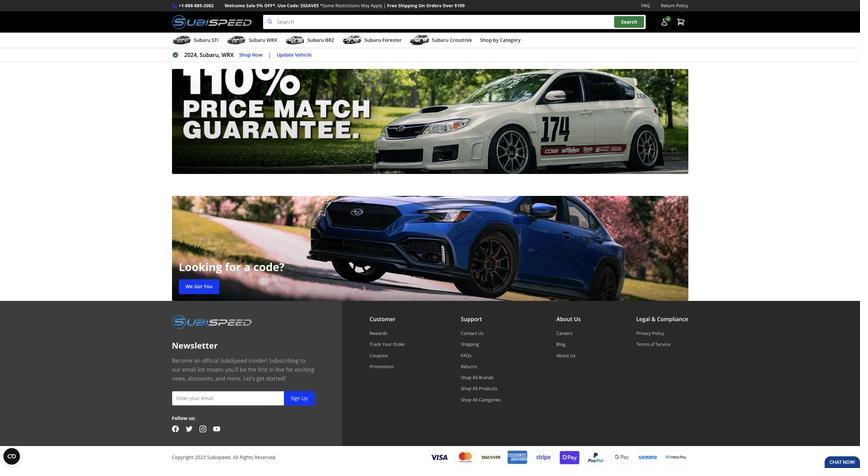 Task type: locate. For each thing, give the bounding box(es) containing it.
subaru right a subaru wrx thumbnail image
[[249, 37, 265, 43]]

update
[[277, 51, 294, 58]]

shop all brands link
[[461, 375, 501, 381]]

discounts,
[[188, 375, 214, 383]]

subaru for subaru brz
[[307, 37, 324, 43]]

subispeed.
[[207, 454, 232, 461]]

subispeed logo image up newsletter
[[172, 315, 252, 329]]

to
[[300, 357, 305, 365]]

a subaru brz thumbnail image image
[[285, 35, 305, 45]]

about up careers
[[557, 316, 573, 323]]

restrictions
[[335, 2, 360, 9]]

us for "about us" link
[[570, 353, 576, 359]]

subaru
[[194, 37, 210, 43], [249, 37, 265, 43], [307, 37, 324, 43], [365, 37, 381, 43], [432, 37, 449, 43]]

we got you link
[[179, 280, 219, 294]]

us for contact us link
[[478, 330, 484, 337]]

all down shop all products
[[473, 397, 478, 403]]

0 horizontal spatial wrx
[[222, 51, 234, 59]]

shop up subaru sti in the left top of the page
[[186, 29, 197, 36]]

about us
[[557, 316, 581, 323], [557, 353, 576, 359]]

all down shop all brands
[[473, 386, 478, 392]]

0 vertical spatial shipping
[[398, 2, 417, 9]]

looking
[[179, 260, 222, 275]]

line
[[275, 366, 285, 374]]

contact
[[461, 330, 477, 337]]

shop by category
[[480, 37, 521, 43]]

+1-888-885-2002
[[179, 2, 214, 9]]

subispeed logo image
[[172, 15, 252, 29], [172, 315, 252, 329]]

open widget image
[[3, 449, 20, 465]]

all left rights
[[233, 454, 238, 461]]

0 horizontal spatial sale
[[179, 9, 189, 17]]

news,
[[172, 375, 187, 383]]

2024, subaru, wrx
[[184, 51, 234, 59]]

subaru left brz
[[307, 37, 324, 43]]

shop all categories link
[[461, 397, 501, 403]]

get
[[257, 375, 265, 383]]

us up careers link
[[574, 316, 581, 323]]

rewards
[[370, 330, 388, 337]]

all
[[473, 375, 478, 381], [473, 386, 478, 392], [473, 397, 478, 403], [233, 454, 238, 461]]

all for brands
[[473, 375, 478, 381]]

subaru left crosstrek
[[432, 37, 449, 43]]

1 horizontal spatial now
[[252, 51, 263, 58]]

*some
[[320, 2, 334, 9]]

all for products
[[473, 386, 478, 392]]

you'll
[[225, 366, 238, 374]]

about down blog
[[557, 353, 569, 359]]

0 vertical spatial subispeed logo image
[[172, 15, 252, 29]]

|
[[384, 2, 386, 9], [268, 51, 271, 59]]

1 vertical spatial shipping
[[461, 341, 479, 348]]

sign
[[291, 395, 300, 402]]

0 vertical spatial shop now
[[186, 29, 209, 36]]

0 vertical spatial policy
[[676, 2, 688, 9]]

wrx inside subaru wrx dropdown button
[[267, 37, 277, 43]]

1 vertical spatial now
[[252, 51, 263, 58]]

| left free
[[384, 2, 386, 9]]

a
[[244, 260, 251, 275]]

crosstrek
[[450, 37, 472, 43]]

rights
[[240, 454, 253, 461]]

button image
[[660, 18, 668, 26]]

code?
[[253, 260, 285, 275]]

shop now up subaru sti in the left top of the page
[[186, 29, 209, 36]]

facebook logo image
[[172, 426, 179, 433]]

1 horizontal spatial for
[[286, 366, 293, 374]]

shop now down subaru wrx dropdown button
[[239, 51, 263, 58]]

subaru inside dropdown button
[[194, 37, 210, 43]]

track your order link
[[370, 341, 405, 348]]

1 vertical spatial about us
[[557, 353, 576, 359]]

1 subaru from the left
[[194, 37, 210, 43]]

1 vertical spatial subispeed logo image
[[172, 315, 252, 329]]

reserved.
[[255, 454, 277, 461]]

an
[[194, 357, 200, 365]]

subaru brz
[[307, 37, 334, 43]]

the
[[248, 366, 256, 374]]

return policy link
[[661, 2, 688, 9]]

got
[[194, 283, 203, 290]]

0 horizontal spatial shop now
[[186, 29, 209, 36]]

copyright
[[172, 454, 194, 461]]

0 vertical spatial sale
[[246, 2, 255, 9]]

1 vertical spatial for
[[286, 366, 293, 374]]

shop down shop all brands
[[461, 386, 472, 392]]

shop for brands
[[461, 375, 472, 381]]

all left brands on the bottom of page
[[473, 375, 478, 381]]

1 horizontal spatial shipping
[[461, 341, 479, 348]]

youtube logo image
[[213, 426, 220, 433]]

up
[[301, 395, 308, 402]]

wrx down a subaru wrx thumbnail image
[[222, 51, 234, 59]]

1 vertical spatial shop now
[[239, 51, 263, 58]]

return policy
[[661, 2, 688, 9]]

for
[[225, 260, 241, 275], [286, 366, 293, 374]]

0 vertical spatial now
[[198, 29, 209, 36]]

privacy policy
[[636, 330, 664, 337]]

sale down +1-
[[179, 9, 189, 17]]

now down subaru wrx dropdown button
[[252, 51, 263, 58]]

instagram logo image
[[199, 426, 206, 433]]

shop down shop all products
[[461, 397, 472, 403]]

1 vertical spatial wrx
[[222, 51, 234, 59]]

promotions
[[370, 364, 394, 370]]

promotions link
[[370, 364, 405, 370]]

a subaru wrx thumbnail image image
[[227, 35, 246, 45]]

wrx
[[267, 37, 277, 43], [222, 51, 234, 59]]

shop now link down subaru wrx dropdown button
[[239, 51, 263, 59]]

a subaru sti thumbnail image image
[[172, 35, 191, 45]]

subaru for subaru wrx
[[249, 37, 265, 43]]

blog
[[557, 341, 566, 348]]

subaru left sti
[[194, 37, 210, 43]]

for inside become an official subispeed insider! subscribing to our email list means you'll be the first in line for exciting news, discounts, and more. let's get started!
[[286, 366, 293, 374]]

0 horizontal spatial policy
[[652, 330, 664, 337]]

for left a
[[225, 260, 241, 275]]

policy right return
[[676, 2, 688, 9]]

3 subaru from the left
[[307, 37, 324, 43]]

1 horizontal spatial policy
[[676, 2, 688, 9]]

0 horizontal spatial |
[[268, 51, 271, 59]]

0 vertical spatial about us
[[557, 316, 581, 323]]

means
[[206, 366, 224, 374]]

contact us link
[[461, 330, 501, 337]]

1 horizontal spatial shop now
[[239, 51, 263, 58]]

1 subispeed logo image from the top
[[172, 15, 252, 29]]

1 horizontal spatial sale
[[246, 2, 255, 9]]

shipping
[[398, 2, 417, 9], [461, 341, 479, 348]]

1 vertical spatial about
[[557, 353, 569, 359]]

shop down returns
[[461, 375, 472, 381]]

shop now link down sale ends 12/4
[[179, 26, 216, 40]]

+1-888-885-2002 link
[[179, 2, 214, 9]]

1 horizontal spatial shop now link
[[239, 51, 263, 59]]

1 vertical spatial policy
[[652, 330, 664, 337]]

1 horizontal spatial wrx
[[267, 37, 277, 43]]

shipping left "on"
[[398, 2, 417, 9]]

shop all brands
[[461, 375, 494, 381]]

sale ends 12/4
[[179, 9, 216, 17]]

for right line
[[286, 366, 293, 374]]

subispeed logo image down 2002
[[172, 15, 252, 29]]

0 vertical spatial us
[[574, 316, 581, 323]]

shop left by
[[480, 37, 492, 43]]

subaru,
[[200, 51, 220, 59]]

visa image
[[429, 451, 449, 465]]

wrx up "update"
[[267, 37, 277, 43]]

may
[[361, 2, 370, 9]]

subaru left forester
[[365, 37, 381, 43]]

policy for privacy policy
[[652, 330, 664, 337]]

become
[[172, 357, 193, 365]]

us:
[[189, 415, 196, 422]]

legal
[[636, 316, 650, 323]]

0 vertical spatial |
[[384, 2, 386, 9]]

all for categories
[[473, 397, 478, 403]]

newsletter
[[172, 340, 218, 351]]

subaru crosstrek
[[432, 37, 472, 43]]

4 subaru from the left
[[365, 37, 381, 43]]

terms of service
[[636, 341, 671, 348]]

now up subaru sti in the left top of the page
[[198, 29, 209, 36]]

use
[[278, 2, 286, 9]]

2023
[[195, 454, 206, 461]]

mastercard image
[[455, 451, 475, 465]]

0 horizontal spatial shop now link
[[179, 26, 216, 40]]

faqs
[[461, 353, 472, 359]]

0 vertical spatial for
[[225, 260, 241, 275]]

5 subaru from the left
[[432, 37, 449, 43]]

about us up careers link
[[557, 316, 581, 323]]

policy up terms of service link
[[652, 330, 664, 337]]

venmo image
[[638, 450, 658, 465]]

subaru brz button
[[285, 34, 334, 48]]

0 vertical spatial shop now link
[[179, 26, 216, 40]]

1 vertical spatial us
[[478, 330, 484, 337]]

us
[[574, 316, 581, 323], [478, 330, 484, 337], [570, 353, 576, 359]]

| left "update"
[[268, 51, 271, 59]]

about us down blog link
[[557, 353, 576, 359]]

1 vertical spatial sale
[[179, 9, 189, 17]]

legal & compliance
[[636, 316, 688, 323]]

update vehicle button
[[277, 51, 312, 59]]

0 horizontal spatial now
[[198, 29, 209, 36]]

us down blog link
[[570, 353, 576, 359]]

0 vertical spatial about
[[557, 316, 573, 323]]

sale left 5%
[[246, 2, 255, 9]]

2 subaru from the left
[[249, 37, 265, 43]]

0 horizontal spatial shipping
[[398, 2, 417, 9]]

contact us
[[461, 330, 484, 337]]

2 vertical spatial us
[[570, 353, 576, 359]]

now for topmost shop now link
[[198, 29, 209, 36]]

us up shipping "link"
[[478, 330, 484, 337]]

by
[[493, 37, 499, 43]]

shop all products link
[[461, 386, 501, 392]]

subaru forester button
[[343, 34, 402, 48]]

subaru wrx
[[249, 37, 277, 43]]

0 vertical spatial wrx
[[267, 37, 277, 43]]

shipping down contact
[[461, 341, 479, 348]]

1 horizontal spatial |
[[384, 2, 386, 9]]

$199
[[455, 2, 465, 9]]

email
[[182, 366, 196, 374]]

shop inside "dropdown button"
[[480, 37, 492, 43]]

welcome sale 5% off*. use code: sssave5
[[225, 2, 319, 9]]



Task type: describe. For each thing, give the bounding box(es) containing it.
terms of service link
[[636, 341, 688, 348]]

shop now for the bottom shop now link
[[239, 51, 263, 58]]

let's
[[243, 375, 255, 383]]

Enter your email text field
[[172, 392, 315, 406]]

paypal image
[[585, 450, 606, 465]]

subaru wrx button
[[227, 34, 277, 48]]

2002
[[203, 2, 214, 9]]

returns link
[[461, 364, 501, 370]]

1 about from the top
[[557, 316, 573, 323]]

1 vertical spatial shop now link
[[239, 51, 263, 59]]

code:
[[287, 2, 299, 9]]

shop all categories
[[461, 397, 501, 403]]

shop down subaru wrx dropdown button
[[239, 51, 251, 58]]

blog link
[[557, 341, 581, 348]]

list
[[198, 366, 205, 374]]

support
[[461, 316, 482, 323]]

become an official subispeed insider! subscribing to our email list means you'll be the first in line for exciting news, discounts, and more. let's get started!
[[172, 357, 314, 383]]

rewards link
[[370, 330, 405, 337]]

subscribing
[[269, 357, 299, 365]]

privacy policy link
[[636, 330, 688, 337]]

you
[[204, 283, 213, 290]]

official
[[202, 357, 219, 365]]

privacy
[[636, 330, 651, 337]]

subaru for subaru forester
[[365, 37, 381, 43]]

products
[[479, 386, 497, 392]]

compliance
[[657, 316, 688, 323]]

service
[[656, 341, 671, 348]]

customer
[[370, 316, 396, 323]]

free
[[387, 2, 397, 9]]

subaru crosstrek button
[[410, 34, 472, 48]]

coupons
[[370, 353, 388, 359]]

your
[[382, 341, 392, 348]]

over
[[443, 2, 453, 9]]

track your order
[[370, 341, 405, 348]]

forester
[[382, 37, 402, 43]]

2 subispeed logo image from the top
[[172, 315, 252, 329]]

careers
[[557, 330, 573, 337]]

stripe image
[[533, 451, 554, 465]]

amex image
[[507, 451, 528, 465]]

our
[[172, 366, 181, 374]]

12/4
[[205, 9, 216, 17]]

search button
[[614, 16, 644, 28]]

0 horizontal spatial for
[[225, 260, 241, 275]]

shop for category
[[480, 37, 492, 43]]

a subaru forester thumbnail image image
[[343, 35, 362, 45]]

brz
[[325, 37, 334, 43]]

sti
[[212, 37, 219, 43]]

sssave5
[[301, 2, 319, 9]]

a subaru crosstrek thumbnail image image
[[410, 35, 429, 45]]

exciting
[[295, 366, 314, 374]]

1 vertical spatial |
[[268, 51, 271, 59]]

sign up
[[291, 395, 308, 402]]

and
[[216, 375, 225, 383]]

category
[[500, 37, 521, 43]]

follow us:
[[172, 415, 196, 422]]

now for the bottom shop now link
[[252, 51, 263, 58]]

of
[[651, 341, 655, 348]]

shoppay image
[[559, 450, 580, 465]]

follow
[[172, 415, 188, 422]]

discover image
[[481, 451, 502, 465]]

first
[[258, 366, 268, 374]]

*some restrictions may apply | free shipping on orders over $199
[[320, 2, 465, 9]]

faq link
[[641, 2, 650, 9]]

2 about from the top
[[557, 353, 569, 359]]

insider!
[[249, 357, 268, 365]]

search input field
[[263, 15, 646, 29]]

ends
[[191, 9, 203, 17]]

terms
[[636, 341, 649, 348]]

metapay image
[[666, 456, 686, 460]]

subaru forester
[[365, 37, 402, 43]]

apply
[[371, 2, 383, 9]]

5%
[[257, 2, 263, 9]]

shop all products
[[461, 386, 497, 392]]

twitter logo image
[[186, 426, 192, 433]]

+1-
[[179, 2, 185, 9]]

brands
[[479, 375, 494, 381]]

we got you
[[186, 283, 213, 290]]

googlepay image
[[611, 450, 632, 465]]

subaru sti
[[194, 37, 219, 43]]

order
[[393, 341, 405, 348]]

subaru for subaru crosstrek
[[432, 37, 449, 43]]

looking for a code?
[[179, 260, 285, 275]]

policy for return policy
[[676, 2, 688, 9]]

faqs link
[[461, 353, 501, 359]]

sign up button
[[284, 392, 315, 406]]

we
[[186, 283, 193, 290]]

return
[[661, 2, 675, 9]]

categories
[[479, 397, 501, 403]]

&
[[652, 316, 656, 323]]

welcome
[[225, 2, 245, 9]]

shop for categories
[[461, 397, 472, 403]]

shop for products
[[461, 386, 472, 392]]

subaru for subaru sti
[[194, 37, 210, 43]]

in
[[269, 366, 274, 374]]

2 about us from the top
[[557, 353, 576, 359]]

shop by category button
[[480, 34, 521, 48]]

shop now for topmost shop now link
[[186, 29, 209, 36]]

subaru sti button
[[172, 34, 219, 48]]

1 about us from the top
[[557, 316, 581, 323]]

on
[[419, 2, 425, 9]]

about us link
[[557, 353, 581, 359]]

2024,
[[184, 51, 198, 59]]



Task type: vqa. For each thing, say whether or not it's contained in the screenshot.
Subaru WRX Subaru
yes



